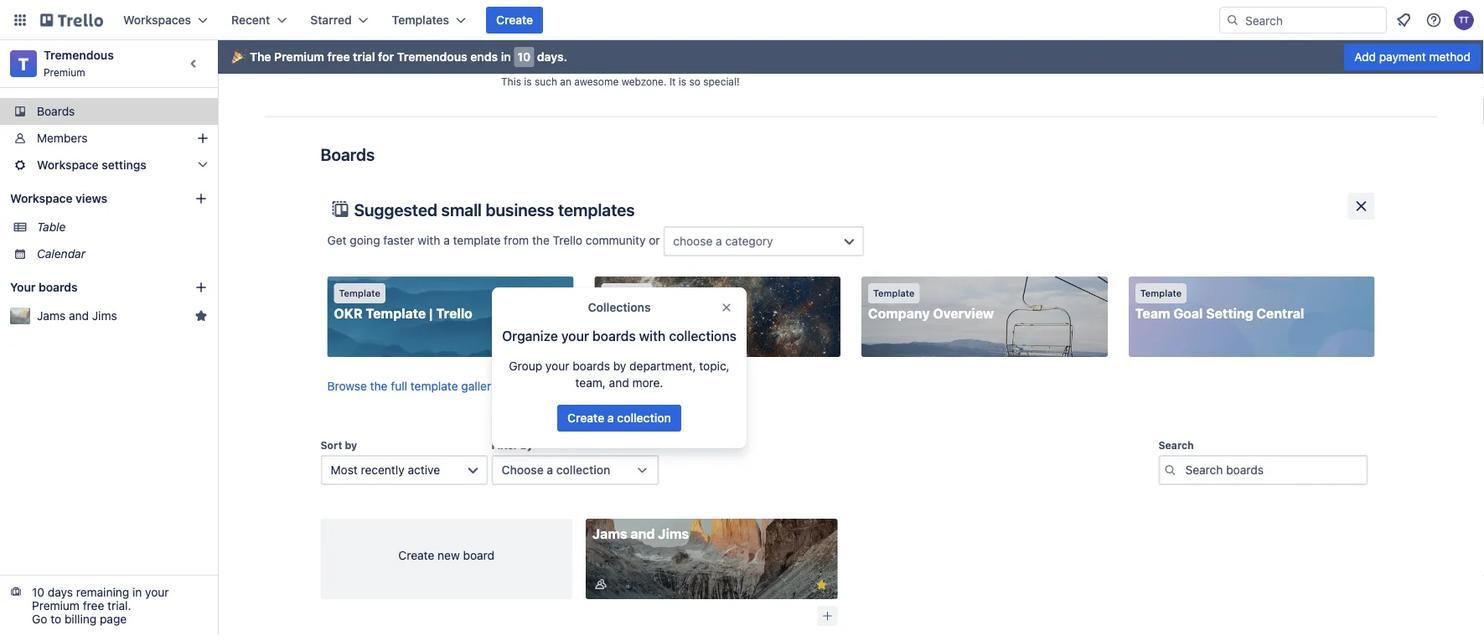 Task type: vqa. For each thing, say whether or not it's contained in the screenshot.
Our team organizes everything here. text field
no



Task type: locate. For each thing, give the bounding box(es) containing it.
0 vertical spatial in
[[501, 50, 511, 64]]

the right from at top left
[[532, 233, 550, 247]]

0 horizontal spatial and
[[69, 309, 89, 323]]

board
[[463, 548, 495, 562]]

template down small
[[453, 233, 501, 247]]

by for sort by
[[345, 439, 357, 451]]

2 vertical spatial your
[[145, 585, 169, 599]]

boards down town
[[592, 328, 636, 344]]

your
[[561, 328, 589, 344], [546, 359, 569, 373], [145, 585, 169, 599]]

create up ends at the top of the page
[[496, 13, 533, 27]]

collection right choose
[[556, 463, 610, 477]]

so
[[689, 75, 700, 87]]

0 horizontal spatial collection
[[556, 463, 610, 477]]

1 horizontal spatial collection
[[617, 411, 671, 425]]

0 horizontal spatial is
[[524, 75, 532, 87]]

a for choose a category
[[716, 234, 722, 248]]

special!
[[703, 75, 740, 87]]

2 vertical spatial create
[[398, 548, 434, 562]]

from
[[504, 233, 529, 247]]

gallery
[[461, 379, 498, 393]]

1 vertical spatial your
[[546, 359, 569, 373]]

category
[[725, 234, 773, 248]]

the
[[250, 50, 271, 64]]

group
[[509, 359, 542, 373]]

boards
[[37, 104, 75, 118], [321, 144, 375, 164]]

template for company
[[873, 288, 915, 299]]

create a view image
[[194, 192, 208, 205]]

0 vertical spatial the
[[532, 233, 550, 247]]

your right group
[[546, 359, 569, 373]]

0 horizontal spatial boards
[[37, 104, 75, 118]]

with for collections
[[639, 328, 666, 344]]

1 vertical spatial boards
[[592, 328, 636, 344]]

template right 'full'
[[410, 379, 458, 393]]

collection down more.
[[617, 411, 671, 425]]

with
[[418, 233, 440, 247], [639, 328, 666, 344]]

1 vertical spatial trello
[[436, 305, 473, 321]]

1 horizontal spatial the
[[532, 233, 550, 247]]

0 vertical spatial jams
[[37, 309, 66, 323]]

0 vertical spatial and
[[69, 309, 89, 323]]

boards up members
[[37, 104, 75, 118]]

premium inside 'tremendous premium'
[[44, 66, 85, 78]]

1 vertical spatial boards
[[321, 144, 375, 164]]

template left |
[[366, 305, 426, 321]]

t
[[18, 54, 29, 73]]

0 horizontal spatial by
[[345, 439, 357, 451]]

central
[[1257, 305, 1304, 321]]

1 horizontal spatial in
[[501, 50, 511, 64]]

recently
[[361, 463, 405, 477]]

1 horizontal spatial create
[[496, 13, 533, 27]]

0 vertical spatial trello
[[553, 233, 582, 247]]

1 vertical spatial premium
[[44, 66, 85, 78]]

1 vertical spatial and
[[609, 376, 629, 390]]

1 horizontal spatial is
[[679, 75, 686, 87]]

by right filter
[[520, 439, 533, 451]]

by inside group your boards by department, topic, team, and more.
[[613, 359, 626, 373]]

boards inside group your boards by department, topic, team, and more.
[[573, 359, 610, 373]]

with right faster
[[418, 233, 440, 247]]

2 horizontal spatial and
[[631, 526, 655, 542]]

boards
[[39, 280, 78, 294], [592, 328, 636, 344], [573, 359, 610, 373]]

1 vertical spatial with
[[639, 328, 666, 344]]

your for organize
[[561, 328, 589, 344]]

your inside group your boards by department, topic, team, and more.
[[546, 359, 569, 373]]

trello right |
[[436, 305, 473, 321]]

banner
[[218, 40, 1484, 74]]

0 horizontal spatial trello
[[436, 305, 473, 321]]

0 vertical spatial jams and jims
[[37, 309, 117, 323]]

collection
[[617, 411, 671, 425], [556, 463, 610, 477]]

template up the collections at the top of page
[[606, 288, 647, 299]]

template inside the template town hall meetings
[[606, 288, 647, 299]]

template up team
[[1140, 288, 1182, 299]]

in right ends at the top of the page
[[501, 50, 511, 64]]

trello inside template okr template | trello
[[436, 305, 473, 321]]

workspace up table
[[10, 191, 73, 205]]

billing
[[64, 612, 97, 626]]

0 vertical spatial collection
[[617, 411, 671, 425]]

0 vertical spatial template
[[453, 233, 501, 247]]

by right sort
[[345, 439, 357, 451]]

0 vertical spatial 10
[[517, 50, 531, 64]]

2 vertical spatial boards
[[573, 359, 610, 373]]

2 vertical spatial premium
[[32, 599, 80, 613]]

templates button
[[382, 7, 476, 34]]

template up the "company"
[[873, 288, 915, 299]]

your inside 10 days remaining in your premium free trial. go to billing page
[[145, 585, 169, 599]]

or
[[649, 233, 660, 247]]

jams down your boards
[[37, 309, 66, 323]]

remaining
[[76, 585, 129, 599]]

workspaces button
[[113, 7, 218, 34]]

10 left days
[[32, 585, 44, 599]]

workspace for workspace settings
[[37, 158, 99, 172]]

template okr template | trello
[[334, 288, 473, 321]]

1 horizontal spatial with
[[639, 328, 666, 344]]

0 vertical spatial boards
[[37, 104, 75, 118]]

open information menu image
[[1425, 12, 1442, 28]]

0 horizontal spatial the
[[370, 379, 388, 393]]

template inside template company overview
[[873, 288, 915, 299]]

1 vertical spatial 10
[[32, 585, 44, 599]]

create for create
[[496, 13, 533, 27]]

0 vertical spatial boards
[[39, 280, 78, 294]]

tremendous down back to home image
[[44, 48, 114, 62]]

1 vertical spatial create
[[567, 411, 604, 425]]

your right trial.
[[145, 585, 169, 599]]

a for choose a collection
[[547, 463, 553, 477]]

1 horizontal spatial trello
[[553, 233, 582, 247]]

1 horizontal spatial free
[[327, 50, 350, 64]]

template for okr
[[339, 288, 380, 299]]

1 horizontal spatial by
[[520, 439, 533, 451]]

template
[[453, 233, 501, 247], [410, 379, 458, 393]]

workspace navigation collapse icon image
[[183, 52, 206, 75]]

create left new
[[398, 548, 434, 562]]

this
[[501, 75, 521, 87]]

topic,
[[699, 359, 730, 373]]

0 horizontal spatial in
[[132, 585, 142, 599]]

🎉 the premium free trial for tremendous ends in 10 days.
[[231, 50, 567, 64]]

in right trial.
[[132, 585, 142, 599]]

1 horizontal spatial tremendous
[[397, 50, 467, 64]]

template for team
[[1140, 288, 1182, 299]]

1 vertical spatial collection
[[556, 463, 610, 477]]

template for town
[[606, 288, 647, 299]]

0 vertical spatial with
[[418, 233, 440, 247]]

create a collection button
[[557, 405, 681, 432]]

2 horizontal spatial by
[[613, 359, 626, 373]]

0 horizontal spatial create
[[398, 548, 434, 562]]

with for a
[[418, 233, 440, 247]]

jams and jims
[[37, 309, 117, 323], [592, 526, 689, 542]]

table
[[37, 220, 66, 234]]

by for filter by
[[520, 439, 533, 451]]

0 vertical spatial create
[[496, 13, 533, 27]]

create
[[496, 13, 533, 27], [567, 411, 604, 425], [398, 548, 434, 562]]

0 vertical spatial jims
[[92, 309, 117, 323]]

1 vertical spatial jams and jims link
[[586, 519, 838, 599]]

1 vertical spatial free
[[83, 599, 104, 613]]

days
[[48, 585, 73, 599]]

filter by
[[492, 439, 533, 451]]

boards up team,
[[573, 359, 610, 373]]

free inside 10 days remaining in your premium free trial. go to billing page
[[83, 599, 104, 613]]

workspace inside dropdown button
[[37, 158, 99, 172]]

0 vertical spatial premium
[[274, 50, 324, 64]]

Search field
[[1239, 8, 1386, 33]]

calendar
[[37, 247, 85, 261]]

the left 'full'
[[370, 379, 388, 393]]

1 horizontal spatial jams
[[592, 526, 627, 542]]

collections
[[588, 300, 651, 314]]

jams and jims down the your boards with 1 items element
[[37, 309, 117, 323]]

0 horizontal spatial jims
[[92, 309, 117, 323]]

1 vertical spatial jams
[[592, 526, 627, 542]]

Search text field
[[1159, 455, 1368, 485]]

add payment method link
[[1344, 44, 1481, 70]]

1 vertical spatial jams and jims
[[592, 526, 689, 542]]

starred
[[310, 13, 352, 27]]

group your boards by department, topic, team, and more.
[[509, 359, 730, 390]]

workspace
[[37, 158, 99, 172], [10, 191, 73, 205]]

0 horizontal spatial jams
[[37, 309, 66, 323]]

your right organize
[[561, 328, 589, 344]]

back to home image
[[40, 7, 103, 34]]

0 horizontal spatial 10
[[32, 585, 44, 599]]

workspace settings
[[37, 158, 147, 172]]

create down team,
[[567, 411, 604, 425]]

workspace settings button
[[0, 152, 218, 179]]

jams and jims link
[[37, 308, 188, 324], [586, 519, 838, 599]]

jims
[[92, 309, 117, 323], [658, 526, 689, 542]]

0 horizontal spatial free
[[83, 599, 104, 613]]

search image
[[1226, 13, 1239, 27]]

1 vertical spatial in
[[132, 585, 142, 599]]

template inside 'template team goal setting central'
[[1140, 288, 1182, 299]]

boards up suggested
[[321, 144, 375, 164]]

1 vertical spatial workspace
[[10, 191, 73, 205]]

is right it
[[679, 75, 686, 87]]

by down the organize your boards with collections
[[613, 359, 626, 373]]

awesome
[[574, 75, 619, 87]]

trello down templates
[[553, 233, 582, 247]]

hall
[[639, 305, 664, 321]]

1 horizontal spatial 10
[[517, 50, 531, 64]]

going
[[350, 233, 380, 247]]

1 vertical spatial the
[[370, 379, 388, 393]]

a
[[444, 233, 450, 247], [716, 234, 722, 248], [608, 411, 614, 425], [547, 463, 553, 477]]

boards down calendar on the left top
[[39, 280, 78, 294]]

jams up sm 'image'
[[592, 526, 627, 542]]

a for create a collection
[[608, 411, 614, 425]]

2 horizontal spatial create
[[567, 411, 604, 425]]

your for group
[[546, 359, 569, 373]]

create inside primary element
[[496, 13, 533, 27]]

jams and jims up sm 'image'
[[592, 526, 689, 542]]

and
[[69, 309, 89, 323], [609, 376, 629, 390], [631, 526, 655, 542]]

boards link
[[0, 98, 218, 125]]

banner containing 🎉
[[218, 40, 1484, 74]]

choose
[[502, 463, 544, 477]]

10 up this
[[517, 50, 531, 64]]

1 horizontal spatial jims
[[658, 526, 689, 542]]

0 horizontal spatial jams and jims link
[[37, 308, 188, 324]]

trello
[[553, 233, 582, 247], [436, 305, 473, 321]]

add board image
[[194, 281, 208, 294]]

template
[[339, 288, 380, 299], [606, 288, 647, 299], [873, 288, 915, 299], [1140, 288, 1182, 299], [366, 305, 426, 321]]

recent
[[231, 13, 270, 27]]

workspace down members
[[37, 158, 99, 172]]

0 horizontal spatial with
[[418, 233, 440, 247]]

1 horizontal spatial and
[[609, 376, 629, 390]]

department,
[[630, 359, 696, 373]]

this is such an awesome webzone. it is so special!
[[501, 75, 740, 87]]

tremendous
[[44, 48, 114, 62], [397, 50, 467, 64]]

is right this
[[524, 75, 532, 87]]

in inside banner
[[501, 50, 511, 64]]

by
[[613, 359, 626, 373], [345, 439, 357, 451], [520, 439, 533, 451]]

templates
[[392, 13, 449, 27]]

in
[[501, 50, 511, 64], [132, 585, 142, 599]]

an
[[560, 75, 572, 87]]

tremendous down templates dropdown button
[[397, 50, 467, 64]]

1 vertical spatial template
[[410, 379, 458, 393]]

sort by
[[321, 439, 357, 451]]

template up okr
[[339, 288, 380, 299]]

0 vertical spatial your
[[561, 328, 589, 344]]

sort
[[321, 439, 342, 451]]

with down hall in the left of the page
[[639, 328, 666, 344]]

0 vertical spatial workspace
[[37, 158, 99, 172]]

add
[[1354, 50, 1376, 64]]

10
[[517, 50, 531, 64], [32, 585, 44, 599]]



Task type: describe. For each thing, give the bounding box(es) containing it.
premium inside banner
[[274, 50, 324, 64]]

setting
[[1206, 305, 1253, 321]]

choose
[[673, 234, 713, 248]]

business
[[486, 199, 554, 219]]

page
[[100, 612, 127, 626]]

workspaces
[[123, 13, 191, 27]]

ends
[[470, 50, 498, 64]]

and inside group your boards by department, topic, team, and more.
[[609, 376, 629, 390]]

|
[[429, 305, 433, 321]]

primary element
[[0, 0, 1484, 40]]

collection for create a collection
[[617, 411, 671, 425]]

trial
[[353, 50, 375, 64]]

your boards with 1 items element
[[10, 277, 169, 298]]

go
[[32, 612, 47, 626]]

add payment method
[[1354, 50, 1471, 64]]

create a collection
[[567, 411, 671, 425]]

browse the full template gallery link
[[327, 379, 498, 393]]

get going faster with a template from the trello community or
[[327, 233, 663, 247]]

1 is from the left
[[524, 75, 532, 87]]

create button
[[486, 7, 543, 34]]

organize your boards with collections
[[502, 328, 737, 344]]

boards for group
[[573, 359, 610, 373]]

create for create new board
[[398, 548, 434, 562]]

table link
[[37, 219, 208, 235]]

most recently active
[[331, 463, 440, 477]]

company
[[868, 305, 930, 321]]

method
[[1429, 50, 1471, 64]]

for
[[378, 50, 394, 64]]

collection for choose a collection
[[556, 463, 610, 477]]

10 inside 10 days remaining in your premium free trial. go to billing page
[[32, 585, 44, 599]]

workspace for workspace views
[[10, 191, 73, 205]]

0 vertical spatial free
[[327, 50, 350, 64]]

payment
[[1379, 50, 1426, 64]]

days.
[[537, 50, 567, 64]]

0 vertical spatial jams and jims link
[[37, 308, 188, 324]]

10 inside banner
[[517, 50, 531, 64]]

get
[[327, 233, 347, 247]]

2 vertical spatial and
[[631, 526, 655, 542]]

0 notifications image
[[1394, 10, 1414, 30]]

choose a category
[[673, 234, 773, 248]]

go to billing page link
[[32, 612, 127, 626]]

starred icon image
[[194, 309, 208, 323]]

tremendous link
[[44, 48, 114, 62]]

choose a collection
[[502, 463, 610, 477]]

click to unstar this board. it will be removed from your starred list. image
[[814, 577, 829, 592]]

🎉
[[231, 50, 243, 64]]

search
[[1159, 439, 1194, 451]]

tremendous inside banner
[[397, 50, 467, 64]]

0 horizontal spatial tremendous
[[44, 48, 114, 62]]

add a new collection image
[[822, 610, 833, 622]]

10 days remaining in your premium free trial. go to billing page
[[32, 585, 169, 626]]

templates
[[558, 199, 635, 219]]

organize
[[502, 328, 558, 344]]

views
[[75, 191, 107, 205]]

tremendous premium
[[44, 48, 114, 78]]

1 horizontal spatial boards
[[321, 144, 375, 164]]

filter
[[492, 439, 518, 451]]

your boards
[[10, 280, 78, 294]]

it
[[670, 75, 676, 87]]

new
[[438, 548, 460, 562]]

faster
[[383, 233, 415, 247]]

confetti image
[[231, 50, 243, 64]]

premium inside 10 days remaining in your premium free trial. go to billing page
[[32, 599, 80, 613]]

close popover image
[[720, 301, 733, 314]]

template company overview
[[868, 288, 994, 321]]

recent button
[[221, 7, 297, 34]]

t link
[[10, 50, 37, 77]]

sm image
[[592, 576, 609, 592]]

suggested
[[354, 199, 437, 219]]

town
[[601, 305, 635, 321]]

calendar link
[[37, 246, 208, 262]]

choose a collection button
[[492, 455, 659, 485]]

1 vertical spatial jims
[[658, 526, 689, 542]]

2 is from the left
[[679, 75, 686, 87]]

create new board
[[398, 548, 495, 562]]

webzone.
[[622, 75, 667, 87]]

members
[[37, 131, 88, 145]]

in inside 10 days remaining in your premium free trial. go to billing page
[[132, 585, 142, 599]]

trial.
[[107, 599, 131, 613]]

create for create a collection
[[567, 411, 604, 425]]

0 horizontal spatial jams and jims
[[37, 309, 117, 323]]

1 horizontal spatial jams and jims
[[592, 526, 689, 542]]

most
[[331, 463, 358, 477]]

overview
[[933, 305, 994, 321]]

boards for organize
[[592, 328, 636, 344]]

team
[[1135, 305, 1170, 321]]

starred button
[[300, 7, 379, 34]]

community
[[586, 233, 646, 247]]

terry turtle (terryturtle) image
[[1454, 10, 1474, 30]]

workspace views
[[10, 191, 107, 205]]

template town hall meetings
[[601, 288, 727, 321]]

1 horizontal spatial jams and jims link
[[586, 519, 838, 599]]

settings
[[102, 158, 147, 172]]

suggested small business templates
[[354, 199, 635, 219]]

your
[[10, 280, 36, 294]]

collections
[[669, 328, 737, 344]]

template team goal setting central
[[1135, 288, 1304, 321]]

browse
[[327, 379, 367, 393]]

more.
[[632, 376, 663, 390]]

to
[[50, 612, 61, 626]]

active
[[408, 463, 440, 477]]

members link
[[0, 125, 218, 152]]



